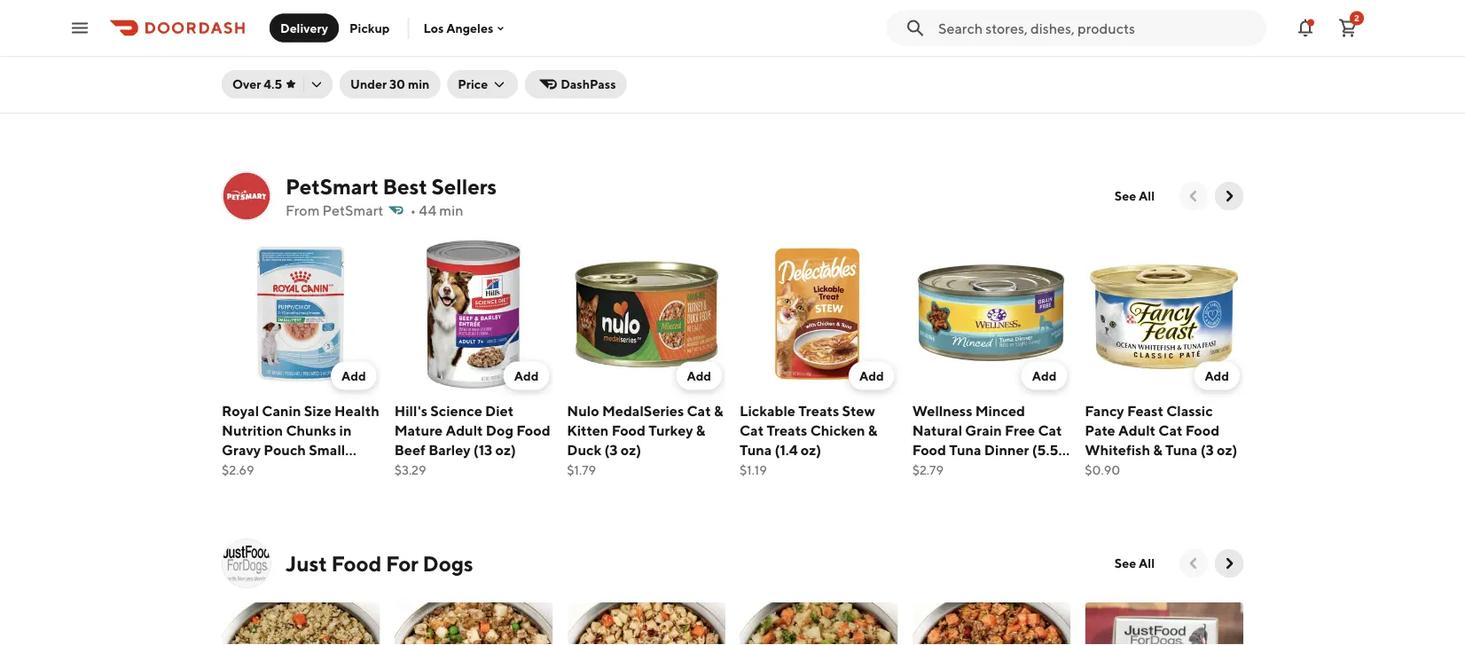 Task type: locate. For each thing, give the bounding box(es) containing it.
cat inside wellness minced natural grain free cat food tuna dinner (5.5 oz)
[[1038, 422, 1063, 438]]

rice for purina pro plan sensitive skin & stomach salmon & rice formula dry dog food (16 lb)
[[866, 74, 895, 91]]

adult up $37.99
[[395, 74, 432, 91]]

44
[[419, 202, 437, 219]]

1 horizontal spatial plan
[[640, 35, 669, 52]]

0 vertical spatial see all link
[[1104, 182, 1166, 210]]

1 vertical spatial beef
[[395, 441, 426, 458]]

hill's science diet mature adult dog food beef barley (13 oz) image
[[395, 235, 553, 394]]

rice for blue buffalo life protection formula adult chicken & brown rice dry dog food (15 lb)
[[395, 93, 424, 110]]

cat down classic on the right of the page
[[1159, 422, 1183, 438]]

1 previous button of carousel image from the top
[[1185, 187, 1203, 205]]

0 horizontal spatial tuna
[[740, 441, 772, 458]]

lb) inside the blue buffalo life protection formula chicken & brown rice recipe dry adult dog food (30 lb)
[[1149, 113, 1167, 130]]

skin inside purina pro plan sensitive skin & stomach salmon & rice formula dry dog food (30 lb)
[[285, 54, 314, 71]]

2 see all from the top
[[1115, 556, 1155, 571]]

natural
[[913, 422, 963, 438]]

plan inside the purina pro plan complete essentials adult shredded blend beef & rice dry dog food (35 lb)
[[640, 35, 669, 52]]

0 vertical spatial beef
[[567, 93, 598, 110]]

lb) inside blue buffalo life protection formula adult chicken & brown rice dry dog food (15 lb)
[[395, 113, 412, 130]]

0 horizontal spatial sensitive
[[222, 54, 282, 71]]

purina inside purina pro plan sensitive skin & stomach salmon & rice formula dry dog food (30 lb)
[[222, 35, 265, 52]]

pro inside purina pro plan sensitive skin & stomach salmon & rice formula dry dog food (30 lb)
[[268, 35, 291, 52]]

life inside blue buffalo life protection formula adult chicken & brown rice dry dog food (15 lb)
[[479, 35, 505, 52]]

all left next button of carousel image
[[1139, 189, 1155, 203]]

stomach inside purina pro plan sensitive skin & stomach salmon & rice formula dry dog food (30 lb)
[[222, 74, 280, 91]]

& inside the blue buffalo life protection formula chicken & brown rice recipe dry adult dog food (30 lb)
[[1143, 74, 1152, 91]]

food inside wellness minced natural grain free cat food tuna dinner (5.5 oz)
[[913, 441, 947, 458]]

0 horizontal spatial blue
[[395, 35, 425, 52]]

0 vertical spatial see
[[1115, 189, 1137, 203]]

plan inside purina pro plan sensitive skin & stomach salmon & rice formula dry dog food (16 lb)
[[812, 35, 842, 52]]

blue right grain-
[[1085, 35, 1116, 52]]

0 horizontal spatial chicken
[[435, 74, 490, 91]]

0 horizontal spatial plan
[[294, 35, 324, 52]]

protection down los
[[395, 54, 465, 71]]

lb) for blue buffalo life protection formula chicken & brown rice recipe dry adult dog food (30 lb)
[[1149, 113, 1167, 130]]

lb) inside taste of the wild grain- free pacific stream dry dog food (28 lb)
[[1005, 74, 1023, 91]]

plan for purina pro plan sensitive skin & stomach salmon & rice formula dry dog food (16 lb)
[[812, 35, 842, 52]]

•
[[410, 202, 416, 219]]

2
[[1355, 13, 1360, 23]]

tuna inside the fancy feast classic pate adult cat food whitefish & tuna (3 oz) $0.90
[[1166, 441, 1198, 458]]

$2.69
[[222, 462, 254, 477]]

1 horizontal spatial stomach
[[740, 74, 798, 91]]

tuna down grain
[[950, 441, 982, 458]]

lb) inside the purina pro plan complete essentials adult shredded blend beef & rice dry dog food (35 lb)
[[629, 113, 647, 130]]

beef inside the hill's science diet mature adult dog food beef barley (13 oz) $3.29
[[395, 441, 426, 458]]

1 brown from the left
[[505, 74, 548, 91]]

chicken up recipe
[[1085, 74, 1140, 91]]

previous button of carousel image
[[1185, 187, 1203, 205], [1185, 555, 1203, 572]]

salmon inside purina pro plan sensitive skin & stomach salmon & rice formula dry dog food (16 lb)
[[801, 74, 850, 91]]

1 vertical spatial petsmart
[[323, 202, 384, 219]]

0 horizontal spatial pro
[[268, 35, 291, 52]]

tuna down classic on the right of the page
[[1166, 441, 1198, 458]]

2 brown from the left
[[1155, 74, 1198, 91]]

0 vertical spatial see all
[[1115, 189, 1155, 203]]

purina up the (16
[[740, 35, 783, 52]]

1 life from the left
[[479, 35, 505, 52]]

turkey
[[649, 422, 693, 438]]

2 see all link from the top
[[1104, 549, 1166, 578]]

protection inside the blue buffalo life protection formula chicken & brown rice recipe dry adult dog food (30 lb)
[[1085, 54, 1156, 71]]

blue up '30'
[[395, 35, 425, 52]]

whitefish
[[1085, 441, 1151, 458]]

1 see from the top
[[1115, 189, 1137, 203]]

purina inside the purina pro plan complete essentials adult shredded blend beef & rice dry dog food (35 lb)
[[567, 35, 611, 52]]

chicken inside the blue buffalo life protection formula chicken & brown rice recipe dry adult dog food (30 lb)
[[1085, 74, 1140, 91]]

(30 for dry
[[1122, 113, 1146, 130]]

1 horizontal spatial brown
[[1155, 74, 1198, 91]]

rice for purina pro plan sensitive skin & stomach salmon & rice formula dry dog food (30 lb)
[[347, 74, 377, 91]]

cat
[[687, 402, 711, 419], [740, 422, 764, 438], [1038, 422, 1063, 438], [1159, 422, 1183, 438]]

(30 inside the blue buffalo life protection formula chicken & brown rice recipe dry adult dog food (30 lb)
[[1122, 113, 1146, 130]]

tuna up $1.19
[[740, 441, 772, 458]]

chunks
[[286, 422, 336, 438]]

2 plan from the left
[[640, 35, 669, 52]]

0 vertical spatial treats
[[799, 402, 840, 419]]

0 horizontal spatial beef
[[395, 441, 426, 458]]

0 horizontal spatial life
[[479, 35, 505, 52]]

nutrition
[[222, 422, 283, 438]]

0 horizontal spatial stomach
[[222, 74, 280, 91]]

$1.19
[[740, 462, 767, 477]]

salmon inside purina pro plan sensitive skin & stomach salmon & rice formula dry dog food (30 lb)
[[283, 74, 332, 91]]

oz) inside nulo medalseries cat & kitten food turkey & duck (3 oz) $1.79
[[621, 441, 642, 458]]

next button of carousel image
[[1221, 555, 1239, 572]]

1 vertical spatial free
[[1005, 422, 1036, 438]]

0 vertical spatial previous button of carousel image
[[1185, 187, 1203, 205]]

from petsmart
[[286, 202, 384, 219]]

&
[[317, 54, 326, 71], [835, 54, 844, 71], [335, 74, 345, 91], [493, 74, 502, 91], [853, 74, 863, 91], [1143, 74, 1152, 91], [601, 93, 611, 110], [714, 402, 723, 419], [696, 422, 706, 438], [868, 422, 878, 438], [1154, 441, 1163, 458]]

1 protection from the left
[[395, 54, 465, 71]]

$71.98
[[222, 95, 258, 110]]

1 horizontal spatial (3
[[605, 441, 618, 458]]

beef
[[567, 93, 598, 110], [395, 441, 426, 458]]

(3 right duck
[[605, 441, 618, 458]]

(3
[[605, 441, 618, 458], [1201, 441, 1214, 458], [305, 461, 318, 477]]

min for • 44 min
[[440, 202, 464, 219]]

adult up $69.48
[[567, 74, 605, 91]]

2 protection from the left
[[1085, 54, 1156, 71]]

2 horizontal spatial pro
[[786, 35, 810, 52]]

1 horizontal spatial chicken
[[811, 422, 866, 438]]

2 horizontal spatial (3
[[1201, 441, 1214, 458]]

wellness minced natural grain free cat food tuna dinner (5.5 oz)
[[913, 402, 1063, 477]]

oz) inside lickable treats stew cat treats chicken & tuna (1.4 oz) $1.19
[[801, 441, 822, 458]]

min
[[408, 77, 430, 91], [440, 202, 464, 219]]

rice inside the purina pro plan complete essentials adult shredded blend beef & rice dry dog food (35 lb)
[[614, 93, 643, 110]]

0 horizontal spatial buffalo
[[428, 35, 476, 52]]

chicken
[[435, 74, 490, 91], [1085, 74, 1140, 91], [811, 422, 866, 438]]

1 stomach from the left
[[222, 74, 280, 91]]

over 4.5
[[232, 77, 282, 91]]

cat up turkey
[[687, 402, 711, 419]]

free inside wellness minced natural grain free cat food tuna dinner (5.5 oz)
[[1005, 422, 1036, 438]]

free up dinner
[[1005, 422, 1036, 438]]

rice inside blue buffalo life protection formula adult chicken & brown rice dry dog food (15 lb)
[[395, 93, 424, 110]]

formula inside blue buffalo life protection formula adult chicken & brown rice dry dog food (15 lb)
[[468, 54, 523, 71]]

1 see all from the top
[[1115, 189, 1155, 203]]

see for next button of carousel icon
[[1115, 556, 1137, 571]]

open menu image
[[69, 17, 91, 39]]

petsmart best sellers
[[286, 173, 497, 199]]

1 horizontal spatial (30
[[1122, 113, 1146, 130]]

2 (30 from the left
[[1122, 113, 1146, 130]]

4.5
[[264, 77, 282, 91]]

food inside royal canin size health nutrition chunks in gravy pouch small puppy food (3 oz)
[[268, 461, 302, 477]]

tuna
[[740, 441, 772, 458], [950, 441, 982, 458], [1166, 441, 1198, 458]]

(3 down small
[[305, 461, 318, 477]]

beef inside the purina pro plan complete essentials adult shredded blend beef & rice dry dog food (35 lb)
[[567, 93, 598, 110]]

(30 down recipe
[[1122, 113, 1146, 130]]

rice inside the blue buffalo life protection formula chicken & brown rice recipe dry adult dog food (30 lb)
[[1201, 74, 1231, 91]]

2 previous button of carousel image from the top
[[1185, 555, 1203, 572]]

(30 for formula
[[222, 113, 245, 130]]

2 all from the top
[[1139, 556, 1155, 571]]

pro
[[268, 35, 291, 52], [614, 35, 637, 52], [786, 35, 810, 52]]

1 vertical spatial see
[[1115, 556, 1137, 571]]

1 horizontal spatial tuna
[[950, 441, 982, 458]]

1 vertical spatial previous button of carousel image
[[1185, 555, 1203, 572]]

$0.90
[[1085, 462, 1121, 477]]

lb) inside purina pro plan sensitive skin & stomach salmon & rice formula dry dog food (16 lb)
[[762, 113, 780, 130]]

1 blue from the left
[[395, 35, 425, 52]]

formula inside the blue buffalo life protection formula chicken & brown rice recipe dry adult dog food (30 lb)
[[1159, 54, 1214, 71]]

purina up complete
[[567, 35, 611, 52]]

& inside lickable treats stew cat treats chicken & tuna (1.4 oz) $1.19
[[868, 422, 878, 438]]

duck
[[567, 441, 602, 458]]

add for wellness minced natural grain free cat food tuna dinner (5.5 oz)
[[1033, 368, 1057, 383]]

food inside the fancy feast classic pate adult cat food whitefish & tuna (3 oz) $0.90
[[1186, 422, 1220, 438]]

2 see from the top
[[1115, 556, 1137, 571]]

min right 44
[[440, 202, 464, 219]]

life inside the blue buffalo life protection formula chicken & brown rice recipe dry adult dog food (30 lb)
[[1170, 35, 1196, 52]]

chicken for blue buffalo life protection formula chicken & brown rice recipe dry adult dog food (30 lb)
[[1085, 74, 1140, 91]]

blue inside blue buffalo life protection formula adult chicken & brown rice dry dog food (15 lb)
[[395, 35, 425, 52]]

1 horizontal spatial min
[[440, 202, 464, 219]]

dry inside the blue buffalo life protection formula chicken & brown rice recipe dry adult dog food (30 lb)
[[1135, 93, 1158, 110]]

stew
[[842, 402, 875, 419]]

(35
[[604, 113, 626, 130]]

3 pro from the left
[[786, 35, 810, 52]]

buffalo inside blue buffalo life protection formula adult chicken & brown rice dry dog food (15 lb)
[[428, 35, 476, 52]]

chicken down stew
[[811, 422, 866, 438]]

0 horizontal spatial salmon
[[283, 74, 332, 91]]

1 salmon from the left
[[283, 74, 332, 91]]

sensitive for purina pro plan sensitive skin & stomach salmon & rice formula dry dog food (30 lb)
[[222, 54, 282, 71]]

buffalo
[[428, 35, 476, 52], [1119, 35, 1167, 52]]

1 vertical spatial see all
[[1115, 556, 1155, 571]]

dog inside the hill's science diet mature adult dog food beef barley (13 oz) $3.29
[[486, 422, 514, 438]]

(3 inside the fancy feast classic pate adult cat food whitefish & tuna (3 oz) $0.90
[[1201, 441, 1214, 458]]

over
[[232, 77, 261, 91]]

adult down science in the left of the page
[[446, 422, 483, 438]]

sensitive inside purina pro plan sensitive skin & stomach salmon & rice formula dry dog food (30 lb)
[[222, 54, 282, 71]]

0 horizontal spatial purina
[[222, 35, 265, 52]]

petsmart down petsmart best sellers
[[323, 202, 384, 219]]

2 purina from the left
[[567, 35, 611, 52]]

see all link for next button of carousel image
[[1104, 182, 1166, 210]]

1 see all link from the top
[[1104, 182, 1166, 210]]

stomach up the $71.98
[[222, 74, 280, 91]]

2 skin from the left
[[803, 54, 832, 71]]

cat down lickable
[[740, 422, 764, 438]]

1 pro from the left
[[268, 35, 291, 52]]

lb)
[[1005, 74, 1023, 91], [248, 113, 266, 130], [395, 113, 412, 130], [629, 113, 647, 130], [762, 113, 780, 130], [1149, 113, 1167, 130]]

lickable treats stew cat treats chicken & tuna (1.4 oz) $1.19
[[740, 402, 878, 477]]

pro for purina pro plan sensitive skin & stomach salmon & rice formula dry dog food (30 lb)
[[268, 35, 291, 52]]

plan for purina pro plan complete essentials adult shredded blend beef & rice dry dog food (35 lb)
[[640, 35, 669, 52]]

0 horizontal spatial min
[[408, 77, 430, 91]]

1 skin from the left
[[285, 54, 314, 71]]

dry inside purina pro plan sensitive skin & stomach salmon & rice formula dry dog food (16 lb)
[[797, 93, 821, 110]]

blue buffalo life protection formula adult chicken & brown rice dry dog food (15 lb)
[[395, 35, 548, 130]]

pacific
[[946, 54, 991, 71]]

protection for chicken
[[1085, 54, 1156, 71]]

tuna for grain
[[950, 441, 982, 458]]

plan
[[294, 35, 324, 52], [640, 35, 669, 52], [812, 35, 842, 52]]

protection
[[395, 54, 465, 71], [1085, 54, 1156, 71]]

1 purina from the left
[[222, 35, 265, 52]]

0 vertical spatial free
[[913, 54, 943, 71]]

stomach up the (16
[[740, 74, 798, 91]]

(30 inside purina pro plan sensitive skin & stomach salmon & rice formula dry dog food (30 lb)
[[222, 113, 245, 130]]

of
[[951, 35, 964, 52]]

2 stomach from the left
[[740, 74, 798, 91]]

2 buffalo from the left
[[1119, 35, 1167, 52]]

1 sensitive from the left
[[222, 54, 282, 71]]

beef down dashpass
[[567, 93, 598, 110]]

sensitive up the (16
[[740, 54, 801, 71]]

plan inside purina pro plan sensitive skin & stomach salmon & rice formula dry dog food (30 lb)
[[294, 35, 324, 52]]

1 (30 from the left
[[222, 113, 245, 130]]

all for next button of carousel image
[[1139, 189, 1155, 203]]

0 horizontal spatial protection
[[395, 54, 465, 71]]

skin for (30
[[285, 54, 314, 71]]

3 purina from the left
[[740, 35, 783, 52]]

add for hill's science diet mature adult dog food beef barley (13 oz)
[[514, 368, 539, 383]]

wellness minced natural grain free cat food tuna dinner (5.5 oz) image
[[913, 235, 1071, 394]]

stomach for (16
[[740, 74, 798, 91]]

free inside taste of the wild grain- free pacific stream dry dog food (28 lb)
[[913, 54, 943, 71]]

1 horizontal spatial skin
[[803, 54, 832, 71]]

2 horizontal spatial purina
[[740, 35, 783, 52]]

skin inside purina pro plan sensitive skin & stomach salmon & rice formula dry dog food (16 lb)
[[803, 54, 832, 71]]

nulo medalseries cat & kitten food turkey & duck (3 oz) image
[[567, 235, 726, 394]]

protection up recipe
[[1085, 54, 1156, 71]]

sensitive up over
[[222, 54, 282, 71]]

cat up (5.5
[[1038, 422, 1063, 438]]

(1.4
[[775, 441, 798, 458]]

1 plan from the left
[[294, 35, 324, 52]]

1 horizontal spatial purina
[[567, 35, 611, 52]]

1 horizontal spatial sensitive
[[740, 54, 801, 71]]

pro for purina pro plan sensitive skin & stomach salmon & rice formula dry dog food (16 lb)
[[786, 35, 810, 52]]

1 horizontal spatial salmon
[[801, 74, 850, 91]]

2 blue from the left
[[1085, 35, 1116, 52]]

pro inside the purina pro plan complete essentials adult shredded blend beef & rice dry dog food (35 lb)
[[614, 35, 637, 52]]

& inside the fancy feast classic pate adult cat food whitefish & tuna (3 oz) $0.90
[[1154, 441, 1163, 458]]

Store search: begin typing to search for stores available on DoorDash text field
[[939, 18, 1256, 38]]

0 horizontal spatial brown
[[505, 74, 548, 91]]

1 horizontal spatial protection
[[1085, 54, 1156, 71]]

fancy
[[1085, 402, 1125, 419]]

complete
[[567, 54, 633, 71]]

adult right recipe
[[1161, 93, 1198, 110]]

purina
[[222, 35, 265, 52], [567, 35, 611, 52], [740, 35, 783, 52]]

1 horizontal spatial beef
[[567, 93, 598, 110]]

1 vertical spatial all
[[1139, 556, 1155, 571]]

1 horizontal spatial pro
[[614, 35, 637, 52]]

lb) for purina pro plan sensitive skin & stomach salmon & rice formula dry dog food (30 lb)
[[248, 113, 266, 130]]

purina inside purina pro plan sensitive skin & stomach salmon & rice formula dry dog food (16 lb)
[[740, 35, 783, 52]]

1 horizontal spatial buffalo
[[1119, 35, 1167, 52]]

1 horizontal spatial blue
[[1085, 35, 1116, 52]]

dinner
[[985, 441, 1030, 458]]

all
[[1139, 189, 1155, 203], [1139, 556, 1155, 571]]

protection inside blue buffalo life protection formula adult chicken & brown rice dry dog food (15 lb)
[[395, 54, 465, 71]]

(13
[[474, 441, 493, 458]]

diet
[[485, 402, 514, 419]]

purina for purina pro plan sensitive skin & stomach salmon & rice formula dry dog food (16 lb)
[[740, 35, 783, 52]]

all left next button of carousel icon
[[1139, 556, 1155, 571]]

dog inside purina pro plan sensitive skin & stomach salmon & rice formula dry dog food (30 lb)
[[306, 93, 333, 110]]

(3 down classic on the right of the page
[[1201, 441, 1214, 458]]

2 salmon from the left
[[801, 74, 850, 91]]

petsmart up from petsmart at the top left of page
[[286, 173, 379, 199]]

free down taste
[[913, 54, 943, 71]]

beef up $3.29
[[395, 441, 426, 458]]

see all link
[[1104, 182, 1166, 210], [1104, 549, 1166, 578]]

0 horizontal spatial skin
[[285, 54, 314, 71]]

chicken inside lickable treats stew cat treats chicken & tuna (1.4 oz) $1.19
[[811, 422, 866, 438]]

treats
[[799, 402, 840, 419], [767, 422, 808, 438]]

1 buffalo from the left
[[428, 35, 476, 52]]

2 tuna from the left
[[950, 441, 982, 458]]

tuna inside wellness minced natural grain free cat food tuna dinner (5.5 oz)
[[950, 441, 982, 458]]

previous button of carousel image for next button of carousel image
[[1185, 187, 1203, 205]]

1 horizontal spatial life
[[1170, 35, 1196, 52]]

2 horizontal spatial tuna
[[1166, 441, 1198, 458]]

1 vertical spatial min
[[440, 202, 464, 219]]

0 vertical spatial petsmart
[[286, 173, 379, 199]]

lb) inside purina pro plan sensitive skin & stomach salmon & rice formula dry dog food (30 lb)
[[248, 113, 266, 130]]

chicken for lickable treats stew cat treats chicken & tuna (1.4 oz) $1.19
[[811, 422, 866, 438]]

brown
[[505, 74, 548, 91], [1155, 74, 1198, 91]]

dog inside the blue buffalo life protection formula chicken & brown rice recipe dry adult dog food (30 lb)
[[1201, 93, 1229, 110]]

price button
[[447, 70, 518, 98]]

skin
[[285, 54, 314, 71], [803, 54, 832, 71]]

add for fancy feast classic pate adult cat food whitefish & tuna (3 oz)
[[1205, 368, 1230, 383]]

purina pro plan sensitive skin & stomach salmon & rice formula dry dog food (16 lb)
[[740, 35, 895, 130]]

blue inside the blue buffalo life protection formula chicken & brown rice recipe dry adult dog food (30 lb)
[[1085, 35, 1116, 52]]

3 tuna from the left
[[1166, 441, 1198, 458]]

buffalo inside the blue buffalo life protection formula chicken & brown rice recipe dry adult dog food (30 lb)
[[1119, 35, 1167, 52]]

pro inside purina pro plan sensitive skin & stomach salmon & rice formula dry dog food (16 lb)
[[786, 35, 810, 52]]

salmon for (16
[[801, 74, 850, 91]]

0 horizontal spatial free
[[913, 54, 943, 71]]

previous button of carousel image left next button of carousel icon
[[1185, 555, 1203, 572]]

rice inside purina pro plan sensitive skin & stomach salmon & rice formula dry dog food (16 lb)
[[866, 74, 895, 91]]

nulo
[[567, 402, 599, 419]]

1 vertical spatial see all link
[[1104, 549, 1166, 578]]

adult down the feast
[[1119, 422, 1156, 438]]

min inside under 30 min button
[[408, 77, 430, 91]]

1 all from the top
[[1139, 189, 1155, 203]]

(16
[[740, 113, 760, 130]]

lb) for purina pro plan complete essentials adult shredded blend beef & rice dry dog food (35 lb)
[[629, 113, 647, 130]]

0 vertical spatial min
[[408, 77, 430, 91]]

1 horizontal spatial free
[[1005, 422, 1036, 438]]

food
[[943, 74, 977, 91], [336, 93, 370, 110], [484, 93, 518, 110], [854, 93, 888, 110], [567, 113, 601, 130], [1085, 113, 1119, 130], [517, 422, 551, 438], [612, 422, 646, 438], [1186, 422, 1220, 438], [913, 441, 947, 458], [268, 461, 302, 477], [331, 551, 382, 576]]

(30
[[222, 113, 245, 130], [1122, 113, 1146, 130]]

the
[[967, 35, 990, 52]]

blue
[[395, 35, 425, 52], [1085, 35, 1116, 52]]

dry inside purina pro plan sensitive skin & stomach salmon & rice formula dry dog food (30 lb)
[[279, 93, 303, 110]]

add button
[[1022, 0, 1068, 23], [1022, 0, 1068, 23], [1195, 0, 1240, 23], [1195, 0, 1240, 23], [331, 362, 377, 390], [331, 362, 377, 390], [504, 362, 550, 390], [504, 362, 550, 390], [676, 362, 722, 390], [676, 362, 722, 390], [849, 362, 895, 390], [849, 362, 895, 390], [1022, 362, 1068, 390], [1022, 362, 1068, 390], [1195, 362, 1240, 390], [1195, 362, 1240, 390]]

dog inside purina pro plan sensitive skin & stomach salmon & rice formula dry dog food (16 lb)
[[824, 93, 851, 110]]

royal canin size health nutrition chunks in gravy pouch small puppy food (3 oz) image
[[222, 235, 380, 394]]

0 horizontal spatial (3
[[305, 461, 318, 477]]

2 horizontal spatial chicken
[[1085, 74, 1140, 91]]

minced
[[976, 402, 1026, 419]]

0 horizontal spatial (30
[[222, 113, 245, 130]]

rice inside purina pro plan sensitive skin & stomach salmon & rice formula dry dog food (30 lb)
[[347, 74, 377, 91]]

sensitive
[[222, 54, 282, 71], [740, 54, 801, 71]]

2 horizontal spatial plan
[[812, 35, 842, 52]]

chicken down los angeles popup button
[[435, 74, 490, 91]]

1 tuna from the left
[[740, 441, 772, 458]]

dog inside the purina pro plan complete essentials adult shredded blend beef & rice dry dog food (35 lb)
[[672, 93, 700, 110]]

sensitive inside purina pro plan sensitive skin & stomach salmon & rice formula dry dog food (16 lb)
[[740, 54, 801, 71]]

purina up over
[[222, 35, 265, 52]]

2 sensitive from the left
[[740, 54, 801, 71]]

(30 down the $71.98
[[222, 113, 245, 130]]

3 plan from the left
[[812, 35, 842, 52]]

sellers
[[432, 173, 497, 199]]

treats left stew
[[799, 402, 840, 419]]

food inside purina pro plan sensitive skin & stomach salmon & rice formula dry dog food (30 lb)
[[336, 93, 370, 110]]

treats up the (1.4
[[767, 422, 808, 438]]

stomach inside purina pro plan sensitive skin & stomach salmon & rice formula dry dog food (16 lb)
[[740, 74, 798, 91]]

add
[[1033, 1, 1057, 16], [1205, 1, 1230, 16], [342, 368, 366, 383], [514, 368, 539, 383], [687, 368, 712, 383], [860, 368, 884, 383], [1033, 368, 1057, 383], [1205, 368, 1230, 383]]

dog inside blue buffalo life protection formula adult chicken & brown rice dry dog food (15 lb)
[[453, 93, 481, 110]]

2 life from the left
[[1170, 35, 1196, 52]]

dashpass
[[561, 77, 616, 91]]

min up $37.99
[[408, 77, 430, 91]]

previous button of carousel image left next button of carousel image
[[1185, 187, 1203, 205]]

see all
[[1115, 189, 1155, 203], [1115, 556, 1155, 571]]

los
[[424, 21, 444, 35]]

2 pro from the left
[[614, 35, 637, 52]]

0 vertical spatial all
[[1139, 189, 1155, 203]]

hill's
[[395, 402, 428, 419]]

tuna inside lickable treats stew cat treats chicken & tuna (1.4 oz) $1.19
[[740, 441, 772, 458]]

grain
[[966, 422, 1002, 438]]



Task type: describe. For each thing, give the bounding box(es) containing it.
science
[[431, 402, 482, 419]]

dry inside taste of the wild grain- free pacific stream dry dog food (28 lb)
[[1044, 54, 1068, 71]]

just
[[286, 551, 327, 576]]

oz) inside wellness minced natural grain free cat food tuna dinner (5.5 oz)
[[913, 461, 933, 477]]

all for next button of carousel icon
[[1139, 556, 1155, 571]]

(5.5
[[1033, 441, 1059, 458]]

royal canin size health nutrition chunks in gravy pouch small puppy food (3 oz)
[[222, 402, 380, 477]]

wellness
[[913, 402, 973, 419]]

dry inside blue buffalo life protection formula adult chicken & brown rice dry dog food (15 lb)
[[427, 93, 450, 110]]

buffalo for chicken
[[428, 35, 476, 52]]

add for royal canin size health nutrition chunks in gravy pouch small puppy food (3 oz)
[[342, 368, 366, 383]]

shredded
[[607, 74, 672, 91]]

adult inside the fancy feast classic pate adult cat food whitefish & tuna (3 oz) $0.90
[[1119, 422, 1156, 438]]

mature
[[395, 422, 443, 438]]

pouch
[[264, 441, 306, 458]]

previous button of carousel image for next button of carousel icon
[[1185, 555, 1203, 572]]

wild
[[993, 35, 1025, 52]]

over 4.5 button
[[222, 70, 333, 98]]

1 vertical spatial treats
[[767, 422, 808, 438]]

stomach for (30
[[222, 74, 280, 91]]

food inside the blue buffalo life protection formula chicken & brown rice recipe dry adult dog food (30 lb)
[[1085, 113, 1119, 130]]

oz) inside the hill's science diet mature adult dog food beef barley (13 oz) $3.29
[[496, 441, 516, 458]]

under
[[351, 77, 387, 91]]

30
[[390, 77, 405, 91]]

add for lickable treats stew cat treats chicken & tuna (1.4 oz)
[[860, 368, 884, 383]]

los angeles button
[[424, 21, 508, 35]]

see for next button of carousel image
[[1115, 189, 1137, 203]]

oz) inside the fancy feast classic pate adult cat food whitefish & tuna (3 oz) $0.90
[[1217, 441, 1238, 458]]

purina for purina pro plan sensitive skin & stomach salmon & rice formula dry dog food (30 lb)
[[222, 35, 265, 52]]

$69.48
[[567, 95, 608, 110]]

nulo medalseries cat & kitten food turkey & duck (3 oz) $1.79
[[567, 402, 723, 477]]

adult inside blue buffalo life protection formula adult chicken & brown rice dry dog food (15 lb)
[[395, 74, 432, 91]]

purina for purina pro plan complete essentials adult shredded blend beef & rice dry dog food (35 lb)
[[567, 35, 611, 52]]

barley
[[429, 441, 471, 458]]

cat inside the fancy feast classic pate adult cat food whitefish & tuna (3 oz) $0.90
[[1159, 422, 1183, 438]]

pickup button
[[339, 14, 401, 42]]

& inside the purina pro plan complete essentials adult shredded blend beef & rice dry dog food (35 lb)
[[601, 93, 611, 110]]

essentials
[[636, 54, 702, 71]]

food inside the hill's science diet mature adult dog food beef barley (13 oz) $3.29
[[517, 422, 551, 438]]

small
[[309, 441, 345, 458]]

adult inside the blue buffalo life protection formula chicken & brown rice recipe dry adult dog food (30 lb)
[[1161, 93, 1198, 110]]

see all for see all link corresponding to next button of carousel icon
[[1115, 556, 1155, 571]]

medalseries
[[602, 402, 684, 419]]

kitten
[[567, 422, 609, 438]]

gravy
[[222, 441, 261, 458]]

dog inside taste of the wild grain- free pacific stream dry dog food (28 lb)
[[913, 74, 940, 91]]

under 30 min
[[351, 77, 430, 91]]

min for under 30 min
[[408, 77, 430, 91]]

chicken inside blue buffalo life protection formula adult chicken & brown rice dry dog food (15 lb)
[[435, 74, 490, 91]]

los angeles
[[424, 21, 494, 35]]

brown inside the blue buffalo life protection formula chicken & brown rice recipe dry adult dog food (30 lb)
[[1155, 74, 1198, 91]]

purina pro plan sensitive skin & stomach salmon & rice formula dry dog food (30 lb)
[[222, 35, 377, 130]]

oz) inside royal canin size health nutrition chunks in gravy pouch small puppy food (3 oz)
[[321, 461, 342, 477]]

pate
[[1085, 422, 1116, 438]]

salmon for (30
[[283, 74, 332, 91]]

pro for purina pro plan complete essentials adult shredded blend beef & rice dry dog food (35 lb)
[[614, 35, 637, 52]]

blue for blue buffalo life protection formula chicken & brown rice recipe dry adult dog food (30 lb)
[[1085, 35, 1116, 52]]

angeles
[[446, 21, 494, 35]]

from
[[286, 202, 320, 219]]

grain-
[[1027, 35, 1070, 52]]

taste
[[913, 35, 948, 52]]

blue for blue buffalo life protection formula adult chicken & brown rice dry dog food (15 lb)
[[395, 35, 425, 52]]

brown inside blue buffalo life protection formula adult chicken & brown rice dry dog food (15 lb)
[[505, 74, 548, 91]]

fancy feast classic pate adult cat food whitefish & tuna (3 oz) $0.90
[[1085, 402, 1238, 477]]

just food for dogs
[[286, 551, 473, 576]]

dry inside the purina pro plan complete essentials adult shredded blend beef & rice dry dog food (35 lb)
[[646, 93, 669, 110]]

(3 inside nulo medalseries cat & kitten food turkey & duck (3 oz) $1.79
[[605, 441, 618, 458]]

best
[[383, 173, 427, 199]]

classic
[[1167, 402, 1213, 419]]

royal
[[222, 402, 259, 419]]

lb) for purina pro plan sensitive skin & stomach salmon & rice formula dry dog food (16 lb)
[[762, 113, 780, 130]]

food inside the purina pro plan complete essentials adult shredded blend beef & rice dry dog food (35 lb)
[[567, 113, 601, 130]]

(28
[[980, 74, 1002, 91]]

in
[[339, 422, 352, 438]]

cat inside lickable treats stew cat treats chicken & tuna (1.4 oz) $1.19
[[740, 422, 764, 438]]

notification bell image
[[1295, 17, 1317, 39]]

next button of carousel image
[[1221, 187, 1239, 205]]

adult inside the purina pro plan complete essentials adult shredded blend beef & rice dry dog food (35 lb)
[[567, 74, 605, 91]]

purina pro plan complete essentials adult shredded blend beef & rice dry dog food (35 lb)
[[567, 35, 714, 130]]

$1.79
[[567, 462, 596, 477]]

food inside taste of the wild grain- free pacific stream dry dog food (28 lb)
[[943, 74, 977, 91]]

health
[[335, 402, 380, 419]]

delivery button
[[270, 14, 339, 42]]

adult inside the hill's science diet mature adult dog food beef barley (13 oz) $3.29
[[446, 422, 483, 438]]

tuna for cat
[[740, 441, 772, 458]]

dashpass button
[[525, 70, 627, 98]]

hill's science diet mature adult dog food beef barley (13 oz) $3.29
[[395, 402, 551, 477]]

add for nulo medalseries cat & kitten food turkey & duck (3 oz)
[[687, 368, 712, 383]]

skin for (16
[[803, 54, 832, 71]]

lickable
[[740, 402, 796, 419]]

size
[[304, 402, 332, 419]]

cat inside nulo medalseries cat & kitten food turkey & duck (3 oz) $1.79
[[687, 402, 711, 419]]

(15
[[521, 93, 540, 110]]

plan for purina pro plan sensitive skin & stomach salmon & rice formula dry dog food (30 lb)
[[294, 35, 324, 52]]

protection for adult
[[395, 54, 465, 71]]

just food for dogs link
[[222, 539, 473, 588]]

for
[[386, 551, 419, 576]]

fancy feast classic pate adult cat food whitefish & tuna (3 oz) image
[[1085, 235, 1244, 394]]

food inside nulo medalseries cat & kitten food turkey & duck (3 oz) $1.79
[[612, 422, 646, 438]]

& inside blue buffalo life protection formula adult chicken & brown rice dry dog food (15 lb)
[[493, 74, 502, 91]]

see all link for next button of carousel icon
[[1104, 549, 1166, 578]]

sensitive for purina pro plan sensitive skin & stomach salmon & rice formula dry dog food (16 lb)
[[740, 54, 801, 71]]

food inside blue buffalo life protection formula adult chicken & brown rice dry dog food (15 lb)
[[484, 93, 518, 110]]

canin
[[262, 402, 301, 419]]

formula inside purina pro plan sensitive skin & stomach salmon & rice formula dry dog food (30 lb)
[[222, 93, 276, 110]]

puppy
[[222, 461, 265, 477]]

life for brown
[[1170, 35, 1196, 52]]

price
[[458, 77, 488, 91]]

blend
[[675, 74, 714, 91]]

1 items, open order cart image
[[1338, 17, 1359, 39]]

feast
[[1128, 402, 1164, 419]]

formula inside purina pro plan sensitive skin & stomach salmon & rice formula dry dog food (16 lb)
[[740, 93, 794, 110]]

lickable treats stew cat treats chicken & tuna (1.4 oz) image
[[740, 235, 898, 394]]

$2.79
[[913, 462, 944, 477]]

$37.99
[[395, 95, 432, 110]]

(3 inside royal canin size health nutrition chunks in gravy pouch small puppy food (3 oz)
[[305, 461, 318, 477]]

buffalo for &
[[1119, 35, 1167, 52]]

food inside purina pro plan sensitive skin & stomach salmon & rice formula dry dog food (16 lb)
[[854, 93, 888, 110]]

blue buffalo life protection formula chicken & brown rice recipe dry adult dog food (30 lb)
[[1085, 35, 1231, 130]]

• 44 min
[[410, 202, 464, 219]]

see all for see all link associated with next button of carousel image
[[1115, 189, 1155, 203]]

$3.29
[[395, 462, 426, 477]]

delivery
[[280, 20, 328, 35]]

life for &
[[479, 35, 505, 52]]

pickup
[[350, 20, 390, 35]]



Task type: vqa. For each thing, say whether or not it's contained in the screenshot.
"Life" in the blue buffalo life protection formula adult chicken & brown rice dry dog food (15 lb)
yes



